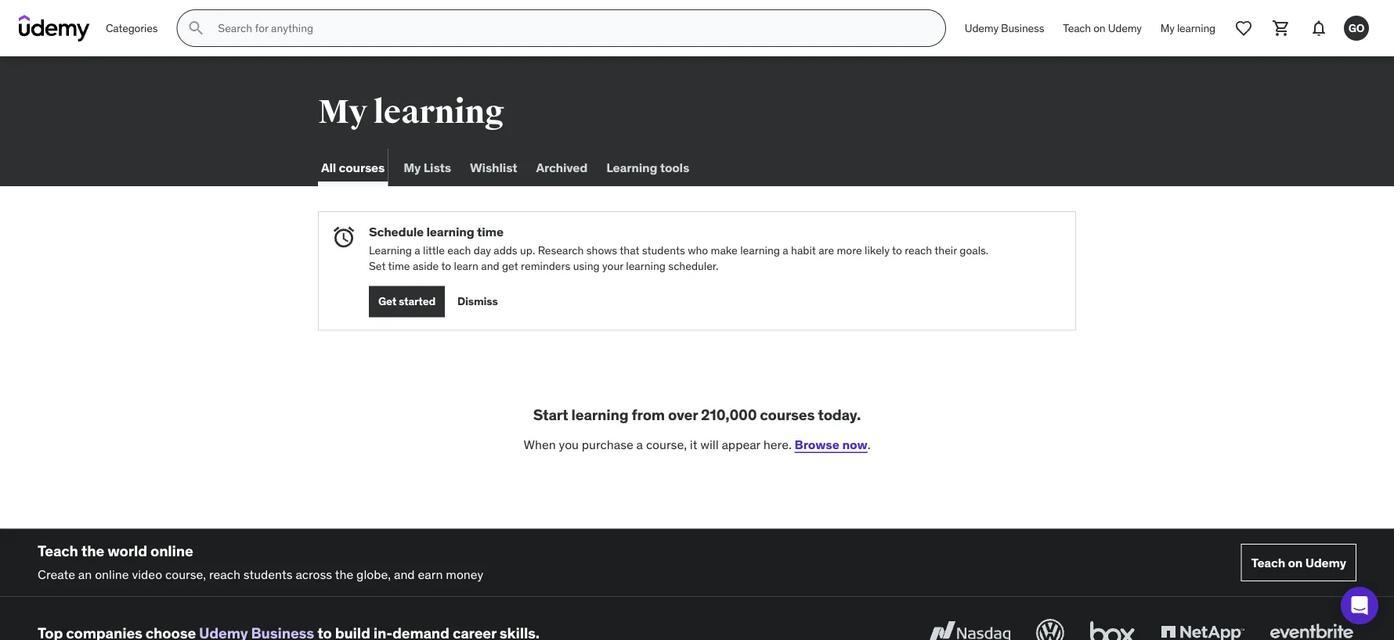 Task type: vqa. For each thing, say whether or not it's contained in the screenshot.
Subscribe to Udemy's top courses
no



Task type: describe. For each thing, give the bounding box(es) containing it.
0 horizontal spatial online
[[95, 567, 129, 583]]

0 vertical spatial course,
[[646, 437, 687, 453]]

when
[[524, 437, 556, 453]]

lists
[[424, 159, 451, 175]]

learning up purchase
[[572, 405, 629, 424]]

learning tools
[[607, 159, 690, 175]]

are
[[819, 243, 834, 258]]

scheduler.
[[669, 259, 719, 273]]

learning inside 'schedule learning time learning a little each day adds up. research shows that students who make learning a habit are more likely to reach their goals. set time aside to learn and get reminders using your learning scheduler.'
[[369, 243, 412, 258]]

your
[[603, 259, 624, 273]]

1 horizontal spatial udemy
[[1108, 21, 1142, 35]]

today.
[[818, 405, 861, 424]]

teach the world online create an online video course, reach students across the globe, and earn money
[[38, 542, 484, 583]]

box image
[[1087, 616, 1139, 641]]

adds
[[494, 243, 518, 258]]

day
[[474, 243, 491, 258]]

2 horizontal spatial a
[[783, 243, 789, 258]]

go
[[1349, 21, 1365, 35]]

create
[[38, 567, 75, 583]]

goals.
[[960, 243, 989, 258]]

learning down that
[[626, 259, 666, 273]]

reminders
[[521, 259, 571, 273]]

more
[[837, 243, 862, 258]]

reach inside 'schedule learning time learning a little each day adds up. research shows that students who make learning a habit are more likely to reach their goals. set time aside to learn and get reminders using your learning scheduler.'
[[905, 243, 932, 258]]

1 vertical spatial time
[[388, 259, 410, 273]]

tools
[[660, 159, 690, 175]]

1 vertical spatial courses
[[760, 405, 815, 424]]

shows
[[587, 243, 618, 258]]

when you purchase a course, it will appear here. browse now .
[[524, 437, 871, 453]]

purchase
[[582, 437, 634, 453]]

get started
[[378, 295, 436, 309]]

.
[[868, 437, 871, 453]]

Search for anything text field
[[215, 15, 927, 42]]

make
[[711, 243, 738, 258]]

set
[[369, 259, 386, 273]]

business
[[1001, 21, 1045, 35]]

udemy image
[[19, 15, 90, 42]]

my lists
[[404, 159, 451, 175]]

archived link
[[533, 149, 591, 186]]

my lists link
[[401, 149, 454, 186]]

dismiss button
[[458, 286, 498, 318]]

eventbrite image
[[1267, 616, 1357, 641]]

my for my learning link
[[1161, 21, 1175, 35]]

0 horizontal spatial udemy
[[965, 21, 999, 35]]

schedule learning time learning a little each day adds up. research shows that students who make learning a habit are more likely to reach their goals. set time aside to learn and get reminders using your learning scheduler.
[[369, 224, 989, 273]]

across
[[296, 567, 332, 583]]

likely
[[865, 243, 890, 258]]

learning tools link
[[603, 149, 693, 186]]

wishlist image
[[1235, 19, 1254, 38]]

1 vertical spatial to
[[441, 259, 451, 273]]

learning right make
[[741, 243, 780, 258]]

wishlist link
[[467, 149, 521, 186]]

0 vertical spatial the
[[81, 542, 104, 561]]

categories
[[106, 21, 158, 35]]

0 vertical spatial teach on udemy
[[1063, 21, 1142, 35]]

0 vertical spatial teach on udemy link
[[1054, 9, 1152, 47]]

1 horizontal spatial on
[[1288, 555, 1303, 571]]

notifications image
[[1310, 19, 1329, 38]]

little
[[423, 243, 445, 258]]

go link
[[1338, 9, 1376, 47]]

my learning link
[[1152, 9, 1225, 47]]

started
[[399, 295, 436, 309]]

an
[[78, 567, 92, 583]]

learn
[[454, 259, 479, 273]]

you
[[559, 437, 579, 453]]

0 vertical spatial to
[[892, 243, 902, 258]]

1 horizontal spatial a
[[637, 437, 643, 453]]



Task type: locate. For each thing, give the bounding box(es) containing it.
course, left the it
[[646, 437, 687, 453]]

0 vertical spatial my learning
[[1161, 21, 1216, 35]]

0 vertical spatial courses
[[339, 159, 385, 175]]

browse
[[795, 437, 840, 453]]

a
[[415, 243, 420, 258], [783, 243, 789, 258], [637, 437, 643, 453]]

schedule
[[369, 224, 424, 240]]

teach
[[1063, 21, 1091, 35], [38, 542, 78, 561], [1252, 555, 1286, 571]]

0 vertical spatial on
[[1094, 21, 1106, 35]]

0 horizontal spatial teach on udemy
[[1063, 21, 1142, 35]]

udemy left business
[[965, 21, 999, 35]]

0 horizontal spatial my
[[318, 92, 367, 132]]

it
[[690, 437, 698, 453]]

time right 'set'
[[388, 259, 410, 273]]

time up day
[[477, 224, 504, 240]]

0 horizontal spatial course,
[[165, 567, 206, 583]]

earn
[[418, 567, 443, 583]]

each
[[448, 243, 471, 258]]

volkswagen image
[[1033, 616, 1068, 641]]

reach right video
[[209, 567, 240, 583]]

0 vertical spatial learning
[[607, 159, 658, 175]]

research
[[538, 243, 584, 258]]

get
[[378, 295, 397, 309]]

my left "lists"
[[404, 159, 421, 175]]

video
[[132, 567, 162, 583]]

1 horizontal spatial courses
[[760, 405, 815, 424]]

and inside 'schedule learning time learning a little each day adds up. research shows that students who make learning a habit are more likely to reach their goals. set time aside to learn and get reminders using your learning scheduler.'
[[481, 259, 500, 273]]

1 vertical spatial course,
[[165, 567, 206, 583]]

1 vertical spatial teach on udemy link
[[1242, 545, 1357, 582]]

the
[[81, 542, 104, 561], [335, 567, 354, 583]]

courses
[[339, 159, 385, 175], [760, 405, 815, 424]]

up.
[[520, 243, 535, 258]]

0 vertical spatial and
[[481, 259, 500, 273]]

1 vertical spatial learning
[[369, 243, 412, 258]]

1 horizontal spatial the
[[335, 567, 354, 583]]

0 horizontal spatial learning
[[369, 243, 412, 258]]

online
[[150, 542, 193, 561], [95, 567, 129, 583]]

1 vertical spatial teach on udemy
[[1252, 555, 1347, 571]]

all courses link
[[318, 149, 388, 186]]

learning left tools on the top left
[[607, 159, 658, 175]]

the left 'globe,'
[[335, 567, 354, 583]]

0 vertical spatial time
[[477, 224, 504, 240]]

1 horizontal spatial teach on udemy link
[[1242, 545, 1357, 582]]

teach on udemy link
[[1054, 9, 1152, 47], [1242, 545, 1357, 582]]

on
[[1094, 21, 1106, 35], [1288, 555, 1303, 571]]

course, right video
[[165, 567, 206, 583]]

1 horizontal spatial course,
[[646, 437, 687, 453]]

all courses
[[321, 159, 385, 175]]

netapp image
[[1158, 616, 1248, 641]]

a down from
[[637, 437, 643, 453]]

1 horizontal spatial and
[[481, 259, 500, 273]]

my learning up my lists
[[318, 92, 504, 132]]

and down day
[[481, 259, 500, 273]]

who
[[688, 243, 708, 258]]

0 horizontal spatial my learning
[[318, 92, 504, 132]]

1 horizontal spatial students
[[642, 243, 685, 258]]

teach inside teach the world online create an online video course, reach students across the globe, and earn money
[[38, 542, 78, 561]]

0 horizontal spatial courses
[[339, 159, 385, 175]]

my left 'wishlist' "image"
[[1161, 21, 1175, 35]]

students left across
[[243, 567, 293, 583]]

money
[[446, 567, 484, 583]]

my up all courses
[[318, 92, 367, 132]]

my learning
[[1161, 21, 1216, 35], [318, 92, 504, 132]]

0 horizontal spatial reach
[[209, 567, 240, 583]]

1 vertical spatial reach
[[209, 567, 240, 583]]

students
[[642, 243, 685, 258], [243, 567, 293, 583]]

and left earn
[[394, 567, 415, 583]]

1 vertical spatial my
[[318, 92, 367, 132]]

1 vertical spatial my learning
[[318, 92, 504, 132]]

1 vertical spatial on
[[1288, 555, 1303, 571]]

shopping cart with 0 items image
[[1272, 19, 1291, 38]]

0 horizontal spatial a
[[415, 243, 420, 258]]

0 horizontal spatial teach on udemy link
[[1054, 9, 1152, 47]]

to
[[892, 243, 902, 258], [441, 259, 451, 273]]

1 horizontal spatial time
[[477, 224, 504, 240]]

udemy business link
[[956, 9, 1054, 47]]

learning down schedule
[[369, 243, 412, 258]]

udemy
[[965, 21, 999, 35], [1108, 21, 1142, 35], [1306, 555, 1347, 571]]

0 vertical spatial students
[[642, 243, 685, 258]]

archived
[[536, 159, 588, 175]]

2 vertical spatial my
[[404, 159, 421, 175]]

1 horizontal spatial my
[[404, 159, 421, 175]]

0 horizontal spatial students
[[243, 567, 293, 583]]

1 horizontal spatial teach on udemy
[[1252, 555, 1347, 571]]

learning
[[607, 159, 658, 175], [369, 243, 412, 258]]

their
[[935, 243, 957, 258]]

2 horizontal spatial my
[[1161, 21, 1175, 35]]

udemy left my learning link
[[1108, 21, 1142, 35]]

1 horizontal spatial my learning
[[1161, 21, 1216, 35]]

1 vertical spatial the
[[335, 567, 354, 583]]

a left habit
[[783, 243, 789, 258]]

a left the little
[[415, 243, 420, 258]]

over
[[668, 405, 698, 424]]

to down the little
[[441, 259, 451, 273]]

learning up the each
[[427, 224, 474, 240]]

course, inside teach the world online create an online video course, reach students across the globe, and earn money
[[165, 567, 206, 583]]

0 vertical spatial online
[[150, 542, 193, 561]]

globe,
[[357, 567, 391, 583]]

students up scheduler.
[[642, 243, 685, 258]]

courses inside all courses link
[[339, 159, 385, 175]]

students inside 'schedule learning time learning a little each day adds up. research shows that students who make learning a habit are more likely to reach their goals. set time aside to learn and get reminders using your learning scheduler.'
[[642, 243, 685, 258]]

2 horizontal spatial teach
[[1252, 555, 1286, 571]]

courses up here.
[[760, 405, 815, 424]]

my for my lists link at the left of the page
[[404, 159, 421, 175]]

now
[[843, 437, 868, 453]]

appear
[[722, 437, 761, 453]]

wishlist
[[470, 159, 517, 175]]

categories button
[[96, 9, 167, 47]]

time
[[477, 224, 504, 240], [388, 259, 410, 273]]

get
[[502, 259, 518, 273]]

1 horizontal spatial learning
[[607, 159, 658, 175]]

udemy up 'eventbrite' image
[[1306, 555, 1347, 571]]

0 horizontal spatial on
[[1094, 21, 1106, 35]]

0 vertical spatial my
[[1161, 21, 1175, 35]]

online up video
[[150, 542, 193, 561]]

get started button
[[369, 286, 445, 318]]

0 horizontal spatial time
[[388, 259, 410, 273]]

1 horizontal spatial online
[[150, 542, 193, 561]]

on up 'eventbrite' image
[[1288, 555, 1303, 571]]

0 horizontal spatial to
[[441, 259, 451, 273]]

my learning left 'wishlist' "image"
[[1161, 21, 1216, 35]]

and
[[481, 259, 500, 273], [394, 567, 415, 583]]

course,
[[646, 437, 687, 453], [165, 567, 206, 583]]

will
[[701, 437, 719, 453]]

1 vertical spatial students
[[243, 567, 293, 583]]

reach inside teach the world online create an online video course, reach students across the globe, and earn money
[[209, 567, 240, 583]]

submit search image
[[187, 19, 206, 38]]

udemy business
[[965, 21, 1045, 35]]

dismiss
[[458, 295, 498, 309]]

my
[[1161, 21, 1175, 35], [318, 92, 367, 132], [404, 159, 421, 175]]

that
[[620, 243, 640, 258]]

from
[[632, 405, 665, 424]]

reach left their in the top right of the page
[[905, 243, 932, 258]]

and inside teach the world online create an online video course, reach students across the globe, and earn money
[[394, 567, 415, 583]]

0 horizontal spatial teach
[[38, 542, 78, 561]]

using
[[573, 259, 600, 273]]

start
[[533, 405, 568, 424]]

the up an
[[81, 542, 104, 561]]

2 horizontal spatial udemy
[[1306, 555, 1347, 571]]

1 horizontal spatial reach
[[905, 243, 932, 258]]

learning left 'wishlist' "image"
[[1178, 21, 1216, 35]]

aside
[[413, 259, 439, 273]]

here.
[[764, 437, 792, 453]]

teach on udemy
[[1063, 21, 1142, 35], [1252, 555, 1347, 571]]

reach
[[905, 243, 932, 258], [209, 567, 240, 583]]

world
[[107, 542, 147, 561]]

0 horizontal spatial and
[[394, 567, 415, 583]]

0 horizontal spatial the
[[81, 542, 104, 561]]

nasdaq image
[[925, 616, 1015, 641]]

210,000
[[701, 405, 757, 424]]

1 horizontal spatial teach
[[1063, 21, 1091, 35]]

learning up "lists"
[[373, 92, 504, 132]]

learning
[[1178, 21, 1216, 35], [373, 92, 504, 132], [427, 224, 474, 240], [741, 243, 780, 258], [626, 259, 666, 273], [572, 405, 629, 424]]

students inside teach the world online create an online video course, reach students across the globe, and earn money
[[243, 567, 293, 583]]

all
[[321, 159, 336, 175]]

start learning from over 210,000 courses today.
[[533, 405, 861, 424]]

0 vertical spatial reach
[[905, 243, 932, 258]]

1 vertical spatial and
[[394, 567, 415, 583]]

habit
[[791, 243, 816, 258]]

1 horizontal spatial to
[[892, 243, 902, 258]]

1 vertical spatial online
[[95, 567, 129, 583]]

courses right all
[[339, 159, 385, 175]]

online right an
[[95, 567, 129, 583]]

to right likely
[[892, 243, 902, 258]]

browse now link
[[795, 437, 868, 453]]

on right business
[[1094, 21, 1106, 35]]



